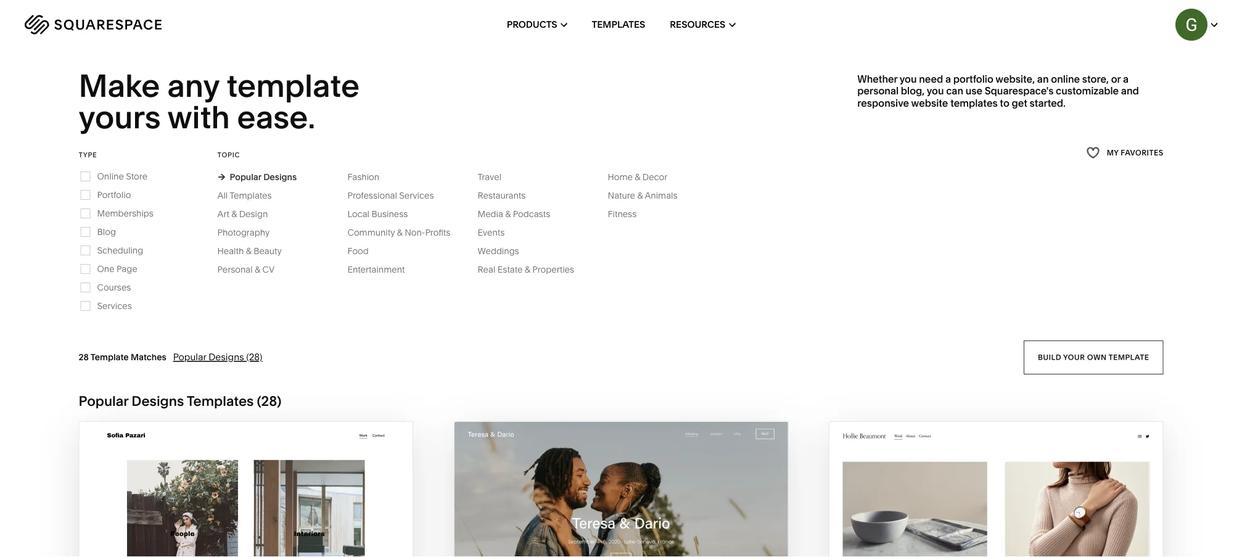 Task type: describe. For each thing, give the bounding box(es) containing it.
food
[[348, 246, 369, 256]]

(
[[257, 393, 261, 409]]

my favorites
[[1107, 148, 1164, 157]]

products
[[507, 19, 557, 30]]

& for animals
[[637, 190, 643, 201]]

your
[[1063, 353, 1085, 362]]

squarespace logo link
[[25, 15, 263, 35]]

portfolio
[[954, 73, 994, 85]]

build
[[1038, 353, 1062, 362]]

my favorites link
[[1087, 144, 1164, 161]]

2 vertical spatial templates
[[187, 393, 254, 409]]

profits
[[425, 227, 451, 238]]

1 vertical spatial templates
[[230, 190, 272, 201]]

restaurants link
[[478, 190, 538, 201]]

personal
[[858, 85, 899, 97]]

28 template matches
[[79, 352, 166, 362]]

make any template yours with ease.
[[79, 67, 366, 136]]

(28)
[[246, 351, 262, 363]]

dario element
[[455, 422, 788, 557]]

popular designs (28)
[[173, 351, 262, 363]]

fitness
[[608, 209, 637, 219]]

build your own template
[[1038, 353, 1150, 362]]

real
[[478, 264, 496, 275]]

own
[[1087, 353, 1107, 362]]

restaurants
[[478, 190, 526, 201]]

media
[[478, 209, 503, 219]]

scheduling
[[97, 245, 143, 256]]

beaumont element
[[830, 422, 1163, 557]]

pazari element
[[79, 422, 413, 557]]

weddings link
[[478, 246, 532, 256]]

home
[[608, 172, 633, 182]]

2 a from the left
[[1123, 73, 1129, 85]]

1 vertical spatial 28
[[261, 393, 277, 409]]

art & design
[[217, 209, 268, 219]]

squarespace's
[[985, 85, 1054, 97]]

one
[[97, 264, 114, 274]]

designs for popular designs
[[263, 172, 297, 182]]

local business
[[348, 209, 408, 219]]

nature & animals link
[[608, 190, 690, 201]]

personal & cv
[[217, 264, 275, 275]]

professional
[[348, 190, 397, 201]]

personal & cv link
[[217, 264, 287, 275]]

home & decor
[[608, 172, 668, 182]]

squarespace logo image
[[25, 15, 162, 35]]

one page
[[97, 264, 137, 274]]

store
[[126, 171, 147, 182]]

whether
[[858, 73, 898, 85]]

0 horizontal spatial services
[[97, 301, 132, 311]]

entertainment
[[348, 264, 405, 275]]

0 vertical spatial services
[[399, 190, 434, 201]]

travel link
[[478, 172, 514, 182]]

0 vertical spatial 28
[[79, 352, 89, 362]]

estate
[[498, 264, 523, 275]]

website,
[[996, 73, 1035, 85]]

build your own template button
[[1024, 340, 1164, 374]]

community & non-profits
[[348, 227, 451, 238]]

memberships
[[97, 208, 154, 219]]

home & decor link
[[608, 172, 680, 182]]

nature
[[608, 190, 635, 201]]

whether you need a portfolio website, an online store, or a personal blog, you can use squarespace's customizable and responsive website templates to get started.
[[858, 73, 1139, 109]]

my
[[1107, 148, 1119, 157]]

local business link
[[348, 209, 420, 219]]

make
[[79, 67, 160, 105]]

resources button
[[670, 0, 736, 49]]

all templates
[[217, 190, 272, 201]]

popular designs link
[[217, 172, 297, 182]]

pazari image
[[79, 422, 413, 557]]

products button
[[507, 0, 567, 49]]

)
[[277, 393, 282, 409]]

non-
[[405, 227, 425, 238]]

online
[[1051, 73, 1080, 85]]

popular designs templates ( 28 )
[[79, 393, 282, 409]]

resources
[[670, 19, 726, 30]]

online
[[97, 171, 124, 182]]

fashion
[[348, 172, 379, 182]]

media & podcasts link
[[478, 209, 563, 219]]

popular designs
[[230, 172, 297, 182]]

decor
[[643, 172, 668, 182]]

food link
[[348, 246, 381, 256]]

health & beauty link
[[217, 246, 294, 256]]

events link
[[478, 227, 517, 238]]

entertainment link
[[348, 264, 417, 275]]

professional services
[[348, 190, 434, 201]]

& for cv
[[255, 264, 260, 275]]

& for design
[[232, 209, 237, 219]]

popular for popular designs templates ( 28 )
[[79, 393, 128, 409]]



Task type: locate. For each thing, give the bounding box(es) containing it.
started.
[[1030, 97, 1066, 109]]

use
[[966, 85, 983, 97]]

or
[[1111, 73, 1121, 85]]

popular right "matches"
[[173, 351, 206, 363]]

& left cv
[[255, 264, 260, 275]]

fashion link
[[348, 172, 392, 182]]

1 vertical spatial services
[[97, 301, 132, 311]]

beaumont image
[[830, 422, 1163, 557]]

portfolio
[[97, 190, 131, 200]]

template
[[91, 352, 129, 362]]

1 horizontal spatial designs
[[209, 351, 244, 363]]

popular up all templates
[[230, 172, 261, 182]]

& right art
[[232, 209, 237, 219]]

a
[[946, 73, 951, 85], [1123, 73, 1129, 85]]

0 vertical spatial designs
[[263, 172, 297, 182]]

& right nature on the top of the page
[[637, 190, 643, 201]]

nature & animals
[[608, 190, 678, 201]]

travel
[[478, 172, 502, 182]]

popular for popular designs
[[230, 172, 261, 182]]

yours
[[79, 98, 161, 136]]

properties
[[533, 264, 574, 275]]

media & podcasts
[[478, 209, 550, 219]]

podcasts
[[513, 209, 550, 219]]

popular for popular designs (28)
[[173, 351, 206, 363]]

1 horizontal spatial popular
[[173, 351, 206, 363]]

& right media
[[505, 209, 511, 219]]

0 vertical spatial templates
[[592, 19, 645, 30]]

designs for popular designs templates ( 28 )
[[132, 393, 184, 409]]

real estate & properties
[[478, 264, 574, 275]]

2 vertical spatial popular
[[79, 393, 128, 409]]

designs down "matches"
[[132, 393, 184, 409]]

2 vertical spatial designs
[[132, 393, 184, 409]]

matches
[[131, 352, 166, 362]]

blog
[[97, 227, 116, 237]]

1 vertical spatial popular
[[173, 351, 206, 363]]

1 vertical spatial designs
[[209, 351, 244, 363]]

a right "or"
[[1123, 73, 1129, 85]]

1 a from the left
[[946, 73, 951, 85]]

1 horizontal spatial services
[[399, 190, 434, 201]]

services
[[399, 190, 434, 201], [97, 301, 132, 311]]

28 left 'template'
[[79, 352, 89, 362]]

art & design link
[[217, 209, 280, 219]]

0 horizontal spatial designs
[[132, 393, 184, 409]]

art
[[217, 209, 229, 219]]

photography link
[[217, 227, 282, 238]]

0 horizontal spatial you
[[900, 73, 917, 85]]

professional services link
[[348, 190, 446, 201]]

& for podcasts
[[505, 209, 511, 219]]

page
[[117, 264, 137, 274]]

fitness link
[[608, 209, 649, 219]]

2 horizontal spatial popular
[[230, 172, 261, 182]]

online store
[[97, 171, 147, 182]]

with
[[168, 98, 230, 136]]

popular down 'template'
[[79, 393, 128, 409]]

community & non-profits link
[[348, 227, 463, 238]]

you left need
[[900, 73, 917, 85]]

popular designs (28) link
[[173, 351, 262, 363]]

services down courses
[[97, 301, 132, 311]]

&
[[635, 172, 641, 182], [637, 190, 643, 201], [232, 209, 237, 219], [505, 209, 511, 219], [397, 227, 403, 238], [246, 246, 252, 256], [255, 264, 260, 275], [525, 264, 530, 275]]

templates
[[592, 19, 645, 30], [230, 190, 272, 201], [187, 393, 254, 409]]

health & beauty
[[217, 246, 282, 256]]

0 horizontal spatial a
[[946, 73, 951, 85]]

28 down '(28)'
[[261, 393, 277, 409]]

templates link
[[592, 0, 645, 49]]

0 vertical spatial template
[[227, 67, 360, 105]]

responsive
[[858, 97, 909, 109]]

& for decor
[[635, 172, 641, 182]]

1 horizontal spatial you
[[927, 85, 944, 97]]

0 horizontal spatial popular
[[79, 393, 128, 409]]

you
[[900, 73, 917, 85], [927, 85, 944, 97]]

1 horizontal spatial 28
[[261, 393, 277, 409]]

& for non-
[[397, 227, 403, 238]]

1 vertical spatial template
[[1109, 353, 1150, 362]]

& right estate
[[525, 264, 530, 275]]

topic
[[217, 150, 240, 159]]

website
[[911, 97, 948, 109]]

store,
[[1083, 73, 1109, 85]]

& right "health"
[[246, 246, 252, 256]]

cv
[[263, 264, 275, 275]]

can
[[946, 85, 964, 97]]

any
[[167, 67, 219, 105]]

design
[[239, 209, 268, 219]]

to
[[1000, 97, 1010, 109]]

0 horizontal spatial 28
[[79, 352, 89, 362]]

popular
[[230, 172, 261, 182], [173, 351, 206, 363], [79, 393, 128, 409]]

blog,
[[901, 85, 925, 97]]

& for beauty
[[246, 246, 252, 256]]

& right the home on the top of page
[[635, 172, 641, 182]]

local
[[348, 209, 370, 219]]

& left non-
[[397, 227, 403, 238]]

animals
[[645, 190, 678, 201]]

template inside make any template yours with ease.
[[227, 67, 360, 105]]

templates
[[951, 97, 998, 109]]

2 horizontal spatial designs
[[263, 172, 297, 182]]

dario image
[[455, 422, 788, 557]]

events
[[478, 227, 505, 238]]

health
[[217, 246, 244, 256]]

0 horizontal spatial template
[[227, 67, 360, 105]]

a right need
[[946, 73, 951, 85]]

1 horizontal spatial template
[[1109, 353, 1150, 362]]

designs left '(28)'
[[209, 351, 244, 363]]

0 vertical spatial popular
[[230, 172, 261, 182]]

get
[[1012, 97, 1028, 109]]

template inside button
[[1109, 353, 1150, 362]]

community
[[348, 227, 395, 238]]

an
[[1038, 73, 1049, 85]]

need
[[919, 73, 943, 85]]

designs up all templates link
[[263, 172, 297, 182]]

you left the can
[[927, 85, 944, 97]]

photography
[[217, 227, 270, 238]]

business
[[372, 209, 408, 219]]

customizable
[[1056, 85, 1119, 97]]

all
[[217, 190, 228, 201]]

real estate & properties link
[[478, 264, 587, 275]]

designs for popular designs (28)
[[209, 351, 244, 363]]

1 horizontal spatial a
[[1123, 73, 1129, 85]]

services up business
[[399, 190, 434, 201]]

28
[[79, 352, 89, 362], [261, 393, 277, 409]]



Task type: vqa. For each thing, say whether or not it's contained in the screenshot.
SINGLE
no



